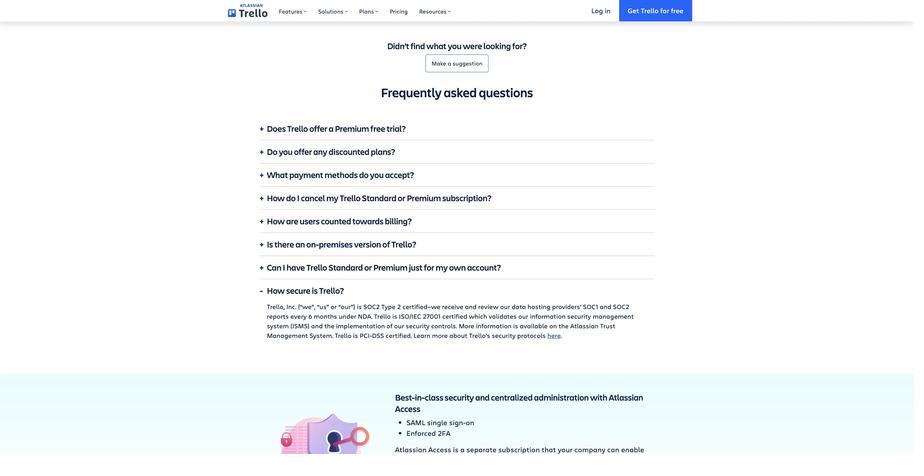 Task type: vqa. For each thing, say whether or not it's contained in the screenshot.
Communicate your designs like never before. Embed your interactive Overflow diagram right into Trello cards.
no



Task type: locate. For each thing, give the bounding box(es) containing it.
about
[[450, 331, 468, 340]]

offer for a
[[310, 123, 328, 134]]

0 vertical spatial our
[[500, 303, 510, 311]]

6 + from the top
[[260, 239, 264, 250]]

0 horizontal spatial free
[[371, 123, 386, 134]]

2 soc2 from the left
[[613, 303, 630, 311]]

1 horizontal spatial you
[[370, 169, 384, 181]]

+ what payment methods do you accept?
[[260, 169, 414, 181]]

0 vertical spatial i
[[297, 193, 300, 204]]

1 horizontal spatial or
[[365, 262, 372, 273]]

1 horizontal spatial trello?
[[392, 239, 417, 250]]

controls.
[[432, 322, 457, 330]]

offer for any
[[294, 146, 312, 158]]

i left cancel
[[297, 193, 300, 204]]

for right support
[[661, 6, 670, 15]]

1 the from the left
[[325, 322, 335, 330]]

0 horizontal spatial on
[[466, 418, 475, 428]]

offer
[[310, 123, 328, 134], [294, 146, 312, 158]]

for?
[[513, 40, 527, 52]]

you up make a suggestion
[[448, 40, 462, 52]]

0 horizontal spatial you
[[279, 146, 293, 158]]

users
[[300, 216, 320, 227]]

premium inside compare our plans element
[[564, 5, 591, 13]]

here .
[[548, 331, 562, 340]]

1 vertical spatial atlassian
[[609, 392, 644, 403]]

1 + from the top
[[260, 123, 264, 134]]

.
[[561, 331, 562, 340]]

more
[[459, 322, 475, 330]]

+ does trello offer a premium free trial?
[[260, 123, 406, 134]]

1 vertical spatial of
[[387, 322, 393, 330]]

1 vertical spatial i
[[283, 262, 285, 273]]

atlassian trello image
[[228, 4, 268, 17]]

enterprise
[[621, 0, 646, 1], [612, 5, 646, 13]]

3 how from the top
[[267, 285, 285, 297]]

atlassian right with in the bottom of the page
[[609, 392, 644, 403]]

available
[[520, 322, 548, 330]]

1 vertical spatial you
[[279, 146, 293, 158]]

0 vertical spatial offer
[[310, 123, 328, 134]]

trello? down 'billing?' at the left top
[[392, 239, 417, 250]]

you
[[448, 40, 462, 52], [279, 146, 293, 158], [370, 169, 384, 181]]

2 horizontal spatial you
[[448, 40, 462, 52]]

0 horizontal spatial or
[[331, 303, 337, 311]]

(isms)
[[291, 322, 310, 330]]

+
[[260, 123, 264, 134], [260, 146, 264, 158], [260, 169, 264, 181], [260, 193, 264, 204], [260, 216, 264, 227], [260, 239, 264, 250], [260, 262, 264, 273]]

1 horizontal spatial atlassian
[[609, 392, 644, 403]]

2 + from the top
[[260, 146, 264, 158]]

standard down '+ is there an on-premises version of trello?'
[[329, 262, 363, 273]]

for right just
[[424, 262, 435, 273]]

is down validates
[[514, 322, 519, 330]]

of right version
[[383, 239, 390, 250]]

of inside trello, inc. ("we", "us" or "our") is soc2 type 2 certified—we receive and review our data hosting providers' soc1 and soc2 reports every 6 months under nda. trello is iso/iec 27001 certified which validates our information security management system (isms) and the implementation of our security controls. more information is available on the atlassian trust management system. trello is pci-dss certified. learn more about trello's security protocols
[[387, 322, 393, 330]]

on right single on the bottom of page
[[466, 418, 475, 428]]

towards
[[353, 216, 384, 227]]

4 + from the top
[[260, 193, 264, 204]]

our up certified.
[[394, 322, 404, 330]]

which
[[469, 312, 487, 321]]

learn inside compare our plans element
[[260, 2, 275, 9]]

payment
[[290, 169, 323, 181]]

trello? up "us" on the bottom left
[[319, 285, 344, 297]]

suggestion
[[453, 59, 483, 67]]

how right -
[[267, 285, 285, 297]]

0 vertical spatial a
[[448, 59, 451, 67]]

and
[[465, 303, 477, 311], [600, 303, 612, 311], [311, 322, 323, 330], [476, 392, 490, 403]]

1 horizontal spatial do
[[359, 169, 369, 181]]

trello, inc. ("we", "us" or "our") is soc2 type 2 certified—we receive and review our data hosting providers' soc1 and soc2 reports every 6 months under nda. trello is iso/iec 27001 certified which validates our information security management system (isms) and the implementation of our security controls. more information is available on the atlassian trust management system. trello is pci-dss certified. learn more about trello's security protocols
[[267, 303, 634, 340]]

atlassian inside trello, inc. ("we", "us" or "our") is soc2 type 2 certified—we receive and review our data hosting providers' soc1 and soc2 reports every 6 months under nda. trello is iso/iec 27001 certified which validates our information security management system (isms) and the implementation of our security controls. more information is available on the atlassian trust management system. trello is pci-dss certified. learn more about trello's security protocols
[[571, 322, 599, 330]]

atlassian down 'soc1'
[[571, 322, 599, 330]]

didn't find what you were looking for?
[[388, 40, 527, 52]]

0 horizontal spatial soc2
[[364, 303, 380, 311]]

or down accept? at the top
[[398, 193, 406, 204]]

do
[[267, 146, 278, 158]]

information down hosting
[[530, 312, 566, 321]]

centralized
[[491, 392, 533, 403]]

and inside the best-in-class security and centralized administration with atlassian access saml single sign-on enforced 2fa
[[476, 392, 490, 403]]

how
[[267, 193, 285, 204], [267, 216, 285, 227], [267, 285, 285, 297]]

0 vertical spatial atlassian
[[571, 322, 599, 330]]

2 vertical spatial you
[[370, 169, 384, 181]]

get trello for free
[[628, 6, 684, 15]]

premium up the discounted
[[335, 123, 369, 134]]

5 + from the top
[[260, 216, 264, 227]]

features inside compare our plans element
[[260, 5, 288, 13]]

1 how from the top
[[267, 193, 285, 204]]

soc2
[[364, 303, 380, 311], [613, 303, 630, 311]]

7 + from the top
[[260, 262, 264, 273]]

1 horizontal spatial more
[[432, 331, 448, 340]]

system.
[[310, 331, 333, 340]]

a up + do you offer any discounted plans?
[[329, 123, 334, 134]]

cancel
[[301, 193, 325, 204]]

standard up towards in the left top of the page
[[362, 193, 397, 204]]

you right do
[[279, 146, 293, 158]]

1 vertical spatial information
[[476, 322, 512, 330]]

24/7 enterprise admin support
[[611, 0, 646, 8]]

0 horizontal spatial trello?
[[319, 285, 344, 297]]

a right make
[[448, 59, 451, 67]]

0 horizontal spatial more
[[276, 2, 290, 9]]

atlassian inside the best-in-class security and centralized administration with atlassian access saml single sign-on enforced 2fa
[[609, 392, 644, 403]]

protocols
[[518, 331, 546, 340]]

my right cancel
[[327, 193, 339, 204]]

secure
[[286, 285, 311, 297]]

our up validates
[[500, 303, 510, 311]]

soc2 up nda.
[[364, 303, 380, 311]]

1 horizontal spatial a
[[448, 59, 451, 67]]

you left accept? at the top
[[370, 169, 384, 181]]

under
[[339, 312, 357, 321]]

1 vertical spatial free
[[371, 123, 386, 134]]

for
[[661, 6, 670, 15], [424, 262, 435, 273]]

how down what
[[267, 193, 285, 204]]

0 vertical spatial on
[[550, 322, 557, 330]]

0 horizontal spatial do
[[286, 193, 296, 204]]

trello right get
[[641, 6, 659, 15]]

frequently
[[381, 84, 442, 101]]

are
[[286, 216, 299, 227]]

information down validates
[[476, 322, 512, 330]]

plans?
[[371, 146, 395, 158]]

1 horizontal spatial soc2
[[613, 303, 630, 311]]

0 horizontal spatial a
[[329, 123, 334, 134]]

best-in-class security and centralized administration with atlassian access saml single sign-on enforced 2fa
[[395, 392, 644, 438]]

do left cancel
[[286, 193, 296, 204]]

2 horizontal spatial or
[[398, 193, 406, 204]]

and left centralized
[[476, 392, 490, 403]]

my
[[327, 193, 339, 204], [436, 262, 448, 273]]

1 horizontal spatial free
[[671, 6, 684, 15]]

trello
[[641, 6, 659, 15], [287, 123, 308, 134], [340, 193, 361, 204], [307, 262, 327, 273], [374, 312, 391, 321], [335, 331, 352, 340]]

do right methods
[[359, 169, 369, 181]]

sign-
[[449, 418, 466, 428]]

1 vertical spatial more
[[432, 331, 448, 340]]

discounted
[[329, 146, 370, 158]]

1 vertical spatial enterprise
[[612, 5, 646, 13]]

0 horizontal spatial the
[[325, 322, 335, 330]]

0 vertical spatial for
[[661, 6, 670, 15]]

("we",
[[298, 303, 316, 311]]

our down "data"
[[519, 312, 529, 321]]

0 vertical spatial information
[[530, 312, 566, 321]]

0 vertical spatial learn
[[260, 2, 275, 9]]

premium left log
[[564, 5, 591, 13]]

premium
[[564, 5, 591, 13], [335, 123, 369, 134], [407, 193, 441, 204], [374, 262, 408, 273]]

the
[[325, 322, 335, 330], [559, 322, 569, 330]]

on-
[[307, 239, 319, 250]]

how left are
[[267, 216, 285, 227]]

log
[[592, 6, 603, 15]]

1 vertical spatial my
[[436, 262, 448, 273]]

or down version
[[365, 262, 372, 273]]

enterprise up support
[[621, 0, 646, 1]]

0 vertical spatial my
[[327, 193, 339, 204]]

-
[[260, 285, 263, 297]]

1 vertical spatial how
[[267, 216, 285, 227]]

1 vertical spatial a
[[329, 123, 334, 134]]

+ for + how do i cancel my trello standard or premium subscription?
[[260, 193, 264, 204]]

0 vertical spatial standard
[[362, 193, 397, 204]]

0 vertical spatial free
[[671, 6, 684, 15]]

0 horizontal spatial our
[[394, 322, 404, 330]]

0 horizontal spatial my
[[327, 193, 339, 204]]

2 vertical spatial how
[[267, 285, 285, 297]]

an
[[296, 239, 305, 250]]

my left own
[[436, 262, 448, 273]]

0 horizontal spatial atlassian
[[571, 322, 599, 330]]

1 vertical spatial offer
[[294, 146, 312, 158]]

of
[[383, 239, 390, 250], [387, 322, 393, 330]]

log in link
[[583, 0, 620, 21]]

pricing
[[390, 7, 408, 15]]

billing?
[[385, 216, 412, 227]]

0 horizontal spatial i
[[283, 262, 285, 273]]

didn't
[[388, 40, 410, 52]]

1 vertical spatial trello?
[[319, 285, 344, 297]]

enterprise inside 24/7 enterprise admin support
[[621, 0, 646, 1]]

0 vertical spatial or
[[398, 193, 406, 204]]

best-
[[395, 392, 415, 403]]

and up the management
[[600, 303, 612, 311]]

any
[[314, 146, 328, 158]]

data
[[512, 303, 526, 311]]

enterprise down 24/7
[[612, 5, 646, 13]]

1 vertical spatial for
[[424, 262, 435, 273]]

do
[[359, 169, 369, 181], [286, 193, 296, 204]]

make a suggestion
[[432, 59, 483, 67]]

own
[[450, 262, 466, 273]]

trello?
[[392, 239, 417, 250], [319, 285, 344, 297]]

on up here
[[550, 322, 557, 330]]

soc2 up the management
[[613, 303, 630, 311]]

the up .
[[559, 322, 569, 330]]

is up nda.
[[357, 303, 362, 311]]

premium down accept? at the top
[[407, 193, 441, 204]]

0 horizontal spatial learn
[[260, 2, 275, 9]]

1 vertical spatial do
[[286, 193, 296, 204]]

information
[[530, 312, 566, 321], [476, 322, 512, 330]]

0 vertical spatial enterprise
[[621, 0, 646, 1]]

1 horizontal spatial learn
[[414, 331, 431, 340]]

the down months
[[325, 322, 335, 330]]

1 horizontal spatial information
[[530, 312, 566, 321]]

i
[[297, 193, 300, 204], [283, 262, 285, 273]]

is left pci-
[[353, 331, 358, 340]]

1 horizontal spatial on
[[550, 322, 557, 330]]

0 vertical spatial how
[[267, 193, 285, 204]]

1 vertical spatial learn
[[414, 331, 431, 340]]

of up certified.
[[387, 322, 393, 330]]

0 horizontal spatial for
[[424, 262, 435, 273]]

0 vertical spatial more
[[276, 2, 290, 9]]

what
[[427, 40, 447, 52]]

providers'
[[552, 303, 582, 311]]

frequently asked questions
[[381, 84, 533, 101]]

security up sign-
[[445, 392, 474, 403]]

pci-
[[360, 331, 372, 340]]

2 how from the top
[[267, 216, 285, 227]]

offer up any
[[310, 123, 328, 134]]

1 horizontal spatial the
[[559, 322, 569, 330]]

implementation
[[336, 322, 385, 330]]

or right "us" on the bottom left
[[331, 303, 337, 311]]

support
[[627, 2, 646, 8]]

questions
[[479, 84, 533, 101]]

and up system.
[[311, 322, 323, 330]]

review
[[479, 303, 499, 311]]

2 vertical spatial or
[[331, 303, 337, 311]]

3 + from the top
[[260, 169, 264, 181]]

our
[[500, 303, 510, 311], [519, 312, 529, 321], [394, 322, 404, 330]]

features inside dropdown button
[[279, 7, 303, 15]]

offer left any
[[294, 146, 312, 158]]

0 vertical spatial do
[[359, 169, 369, 181]]

1 horizontal spatial i
[[297, 193, 300, 204]]

1 vertical spatial our
[[519, 312, 529, 321]]

learn more
[[260, 2, 290, 9]]

more inside compare our plans element
[[276, 2, 290, 9]]

i right can
[[283, 262, 285, 273]]

free
[[671, 6, 684, 15], [371, 123, 386, 134]]

1 vertical spatial on
[[466, 418, 475, 428]]

27001
[[423, 312, 441, 321]]



Task type: describe. For each thing, give the bounding box(es) containing it.
management
[[267, 331, 308, 340]]

dss
[[372, 331, 384, 340]]

compare our plans element
[[260, 0, 655, 18]]

can
[[267, 262, 282, 273]]

make
[[432, 59, 447, 67]]

+ for + does trello offer a premium free trial?
[[260, 123, 264, 134]]

have
[[287, 262, 305, 273]]

here
[[548, 331, 561, 340]]

2 vertical spatial our
[[394, 322, 404, 330]]

subscription?
[[443, 193, 492, 204]]

premises
[[319, 239, 353, 250]]

trello right the does
[[287, 123, 308, 134]]

in-
[[415, 392, 425, 403]]

management
[[593, 312, 634, 321]]

features button
[[273, 0, 313, 21]]

a inside "link"
[[448, 59, 451, 67]]

trello down under
[[335, 331, 352, 340]]

+ for + do you offer any discounted plans?
[[260, 146, 264, 158]]

what
[[267, 169, 288, 181]]

learn inside trello, inc. ("we", "us" or "our") is soc2 type 2 certified—we receive and review our data hosting providers' soc1 and soc2 reports every 6 months under nda. trello is iso/iec 27001 certified which validates our information security management system (isms) and the implementation of our security controls. more information is available on the atlassian trust management system. trello is pci-dss certified. learn more about trello's security protocols
[[414, 331, 431, 340]]

type
[[382, 303, 396, 311]]

1 horizontal spatial for
[[661, 6, 670, 15]]

certified.
[[386, 331, 412, 340]]

plans
[[359, 7, 374, 15]]

+ can i have trello standard or premium just for my own account?
[[260, 262, 501, 273]]

0 vertical spatial of
[[383, 239, 390, 250]]

1 vertical spatial standard
[[329, 262, 363, 273]]

2fa
[[438, 429, 451, 438]]

version
[[354, 239, 381, 250]]

on inside trello, inc. ("we", "us" or "our") is soc2 type 2 certified—we receive and review our data hosting providers' soc1 and soc2 reports every 6 months under nda. trello is iso/iec 27001 certified which validates our information security management system (isms) and the implementation of our security controls. more information is available on the atlassian trust management system. trello is pci-dss certified. learn more about trello's security protocols
[[550, 322, 557, 330]]

methods
[[325, 169, 358, 181]]

+ for + is there an on-premises version of trello?
[[260, 239, 264, 250]]

certified—we
[[403, 303, 441, 311]]

account?
[[468, 262, 501, 273]]

validates
[[489, 312, 517, 321]]

enforced
[[407, 429, 436, 438]]

security down iso/iec
[[406, 322, 430, 330]]

months
[[314, 312, 337, 321]]

1 horizontal spatial our
[[500, 303, 510, 311]]

resources button
[[414, 0, 457, 21]]

6
[[308, 312, 312, 321]]

1 soc2 from the left
[[364, 303, 380, 311]]

"us"
[[317, 303, 329, 311]]

how for how are users counted towards billing?
[[267, 216, 285, 227]]

pricing link
[[384, 0, 414, 21]]

admin
[[612, 2, 626, 8]]

trust
[[601, 322, 616, 330]]

24/7
[[611, 0, 620, 1]]

with
[[591, 392, 608, 403]]

looking
[[484, 40, 511, 52]]

get
[[628, 6, 640, 15]]

class
[[425, 392, 444, 403]]

asked
[[444, 84, 477, 101]]

is down 2 on the bottom left of page
[[393, 312, 398, 321]]

in
[[605, 6, 611, 15]]

every
[[291, 312, 307, 321]]

does
[[267, 123, 286, 134]]

iso/iec
[[399, 312, 421, 321]]

were
[[463, 40, 482, 52]]

2 the from the left
[[559, 322, 569, 330]]

security down validates
[[492, 331, 516, 340]]

+ for + what payment methods do you accept?
[[260, 169, 264, 181]]

saml
[[407, 418, 426, 428]]

2
[[397, 303, 401, 311]]

reports
[[267, 312, 289, 321]]

here link
[[548, 331, 561, 340]]

inc.
[[287, 303, 297, 311]]

learn more link
[[260, 2, 290, 9]]

accept?
[[385, 169, 414, 181]]

just
[[409, 262, 423, 273]]

there
[[275, 239, 294, 250]]

trello down methods
[[340, 193, 361, 204]]

+ is there an on-premises version of trello?
[[260, 239, 417, 250]]

make a suggestion link
[[426, 55, 489, 72]]

get trello for free link
[[620, 0, 693, 21]]

+ do you offer any discounted plans?
[[260, 146, 395, 158]]

trial?
[[387, 123, 406, 134]]

+ for + how are users counted towards billing?
[[260, 216, 264, 227]]

counted
[[321, 216, 351, 227]]

more inside trello, inc. ("we", "us" or "our") is soc2 type 2 certified—we receive and review our data hosting providers' soc1 and soc2 reports every 6 months under nda. trello is iso/iec 27001 certified which validates our information security management system (isms) and the implementation of our security controls. more information is available on the atlassian trust management system. trello is pci-dss certified. learn more about trello's security protocols
[[432, 331, 448, 340]]

0 vertical spatial you
[[448, 40, 462, 52]]

or inside trello, inc. ("we", "us" or "our") is soc2 type 2 certified—we receive and review our data hosting providers' soc1 and soc2 reports every 6 months under nda. trello is iso/iec 27001 certified which validates our information security management system (isms) and the implementation of our security controls. more information is available on the atlassian trust management system. trello is pci-dss certified. learn more about trello's security protocols
[[331, 303, 337, 311]]

+ for + can i have trello standard or premium just for my own account?
[[260, 262, 264, 273]]

how for how do i cancel my trello standard or premium subscription?
[[267, 193, 285, 204]]

and up which
[[465, 303, 477, 311]]

solutions
[[318, 7, 344, 15]]

2 horizontal spatial our
[[519, 312, 529, 321]]

plans button
[[354, 0, 384, 21]]

single
[[427, 418, 448, 428]]

is right secure
[[312, 285, 318, 297]]

trello's
[[469, 331, 491, 340]]

"our")
[[339, 303, 355, 311]]

administration
[[534, 392, 589, 403]]

security inside the best-in-class security and centralized administration with atlassian access saml single sign-on enforced 2fa
[[445, 392, 474, 403]]

certified
[[443, 312, 468, 321]]

access
[[395, 403, 421, 415]]

0 vertical spatial trello?
[[392, 239, 417, 250]]

trello down type
[[374, 312, 391, 321]]

security down 'soc1'
[[568, 312, 591, 321]]

hosting
[[528, 303, 551, 311]]

premium left just
[[374, 262, 408, 273]]

on inside the best-in-class security and centralized administration with atlassian access saml single sign-on enforced 2fa
[[466, 418, 475, 428]]

is
[[267, 239, 273, 250]]

1 vertical spatial or
[[365, 262, 372, 273]]

1 horizontal spatial my
[[436, 262, 448, 273]]

solutions button
[[313, 0, 354, 21]]

resources
[[419, 7, 447, 15]]

+ how are users counted towards billing?
[[260, 216, 412, 227]]

0 horizontal spatial information
[[476, 322, 512, 330]]

trello right have
[[307, 262, 327, 273]]

+ how do i cancel my trello standard or premium subscription?
[[260, 193, 492, 204]]



